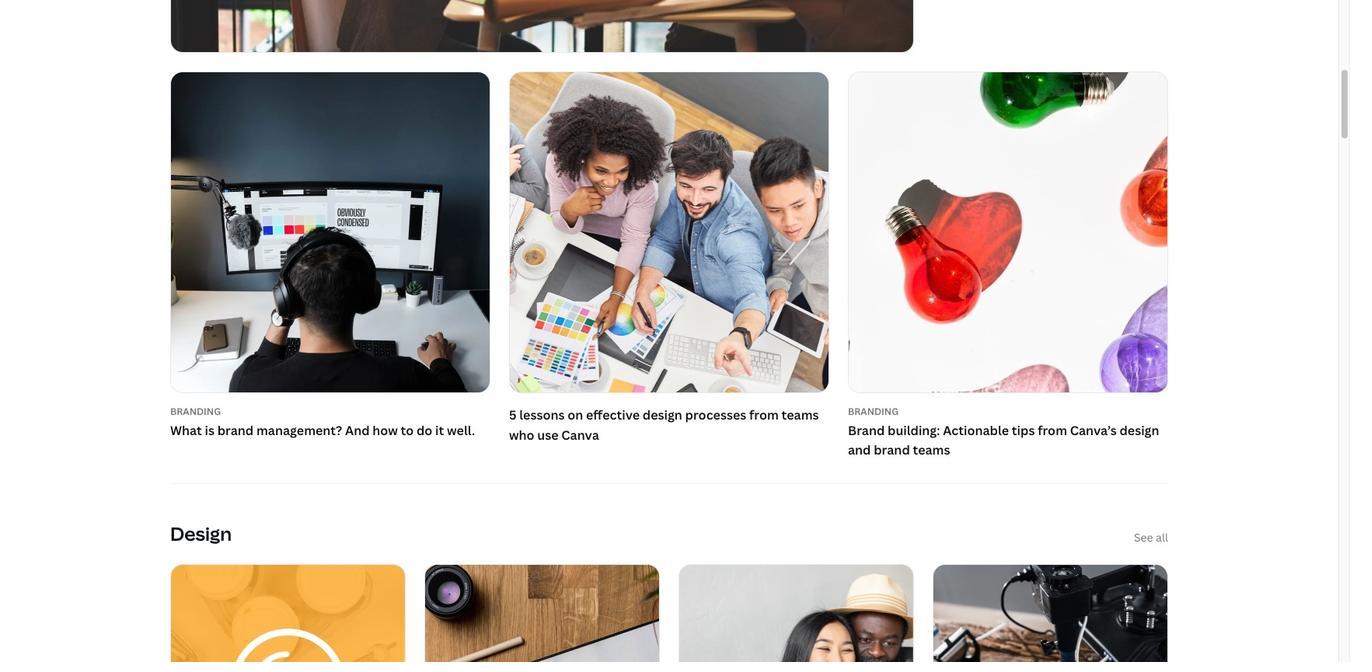 Task type: describe. For each thing, give the bounding box(es) containing it.
canva
[[562, 427, 599, 444]]

branding link for management?
[[170, 405, 491, 419]]

design thinking image
[[171, 0, 914, 52]]

branding what is brand management? and how to do it well.
[[170, 405, 475, 439]]

canva's
[[1070, 422, 1117, 439]]

5 lessons on effective design processes from teams who use canva
[[509, 407, 819, 444]]

branding for brand
[[848, 405, 899, 419]]

actionable
[[943, 422, 1009, 439]]

building:
[[888, 422, 940, 439]]

teams inside 5 lessons on effective design processes from teams who use canva
[[782, 407, 819, 424]]

brand inside branding brand building: actionable tips from canva's design and brand teams
[[874, 442, 910, 459]]

brand building: actionable tips from canva's design and brand teams link
[[848, 421, 1169, 461]]

design inside 5 lessons on effective design processes from teams who use canva
[[643, 407, 683, 424]]

management?
[[257, 422, 342, 439]]

what is brand management? and how to do it well. link
[[170, 421, 491, 441]]

to
[[401, 422, 414, 439]]

design
[[170, 521, 232, 547]]

brand inside branding what is brand management? and how to do it well.
[[217, 422, 254, 439]]

processes
[[685, 407, 747, 424]]

design inside branding brand building: actionable tips from canva's design and brand teams
[[1120, 422, 1160, 439]]

see all link
[[1134, 530, 1169, 546]]

effective
[[586, 407, 640, 424]]

brand building image
[[849, 73, 1168, 393]]

teams inside branding brand building: actionable tips from canva's design and brand teams
[[913, 442, 950, 459]]

on
[[568, 407, 583, 424]]

is
[[205, 422, 215, 439]]



Task type: locate. For each thing, give the bounding box(es) containing it.
branding inside branding brand building: actionable tips from canva's design and brand teams
[[848, 405, 899, 419]]

0 horizontal spatial design
[[643, 407, 683, 424]]

0 horizontal spatial brand
[[217, 422, 254, 439]]

0 horizontal spatial from
[[749, 407, 779, 424]]

branding up the brand
[[848, 405, 899, 419]]

branding
[[170, 405, 221, 419], [848, 405, 899, 419]]

faizur rehman phpzdehn6os unsplash1 image
[[171, 73, 490, 393]]

design
[[643, 407, 683, 424], [1120, 422, 1160, 439]]

well.
[[447, 422, 475, 439]]

all
[[1156, 530, 1169, 545]]

from
[[749, 407, 779, 424], [1038, 422, 1068, 439]]

1 horizontal spatial branding
[[848, 405, 899, 419]]

lessons
[[520, 407, 565, 424]]

branding link up tips
[[848, 405, 1169, 419]]

do
[[417, 422, 433, 439]]

it
[[435, 422, 444, 439]]

from inside 5 lessons on effective design processes from teams who use canva
[[749, 407, 779, 424]]

see all
[[1134, 530, 1169, 545]]

0 horizontal spatial teams
[[782, 407, 819, 424]]

use
[[538, 427, 559, 444]]

2 branding from the left
[[848, 405, 899, 419]]

branding brand building: actionable tips from canva's design and brand teams
[[848, 405, 1160, 459]]

1 horizontal spatial brand
[[874, 442, 910, 459]]

teams left the brand
[[782, 407, 819, 424]]

5
[[509, 407, 517, 424]]

0 horizontal spatial branding link
[[170, 405, 491, 419]]

1 vertical spatial brand
[[874, 442, 910, 459]]

branding for what
[[170, 405, 221, 419]]

branding inside branding what is brand management? and how to do it well.
[[170, 405, 221, 419]]

from inside branding brand building: actionable tips from canva's design and brand teams
[[1038, 422, 1068, 439]]

branding link up what is brand management? and how to do it well. link
[[170, 405, 491, 419]]

1 horizontal spatial design
[[1120, 422, 1160, 439]]

1 branding link from the left
[[170, 405, 491, 419]]

design right "canva's"
[[1120, 422, 1160, 439]]

untitleddesign13 image
[[510, 73, 829, 393]]

branding up what
[[170, 405, 221, 419]]

brand down building:
[[874, 442, 910, 459]]

2 branding link from the left
[[848, 405, 1169, 419]]

who
[[509, 427, 535, 444]]

tips
[[1012, 422, 1035, 439]]

5 lessons on effective design processes from teams who use canva link
[[509, 72, 830, 449]]

1 branding from the left
[[170, 405, 221, 419]]

branding link for tips
[[848, 405, 1169, 419]]

and
[[345, 422, 370, 439]]

1 horizontal spatial teams
[[913, 442, 950, 459]]

see
[[1134, 530, 1154, 545]]

design right effective
[[643, 407, 683, 424]]

brand
[[848, 422, 885, 439]]

1 horizontal spatial branding link
[[848, 405, 1169, 419]]

brand
[[217, 422, 254, 439], [874, 442, 910, 459]]

0 vertical spatial teams
[[782, 407, 819, 424]]

how
[[373, 422, 398, 439]]

branding link
[[170, 405, 491, 419], [848, 405, 1169, 419]]

what
[[170, 422, 202, 439]]

and
[[848, 442, 871, 459]]

0 vertical spatial brand
[[217, 422, 254, 439]]

from right processes
[[749, 407, 779, 424]]

0 horizontal spatial branding
[[170, 405, 221, 419]]

teams down building:
[[913, 442, 950, 459]]

1 horizontal spatial from
[[1038, 422, 1068, 439]]

teams
[[782, 407, 819, 424], [913, 442, 950, 459]]

from right tips
[[1038, 422, 1068, 439]]

1 vertical spatial teams
[[913, 442, 950, 459]]

brand right is
[[217, 422, 254, 439]]



Task type: vqa. For each thing, say whether or not it's contained in the screenshot.
5.0s associated with second 5.0s button from the left
no



